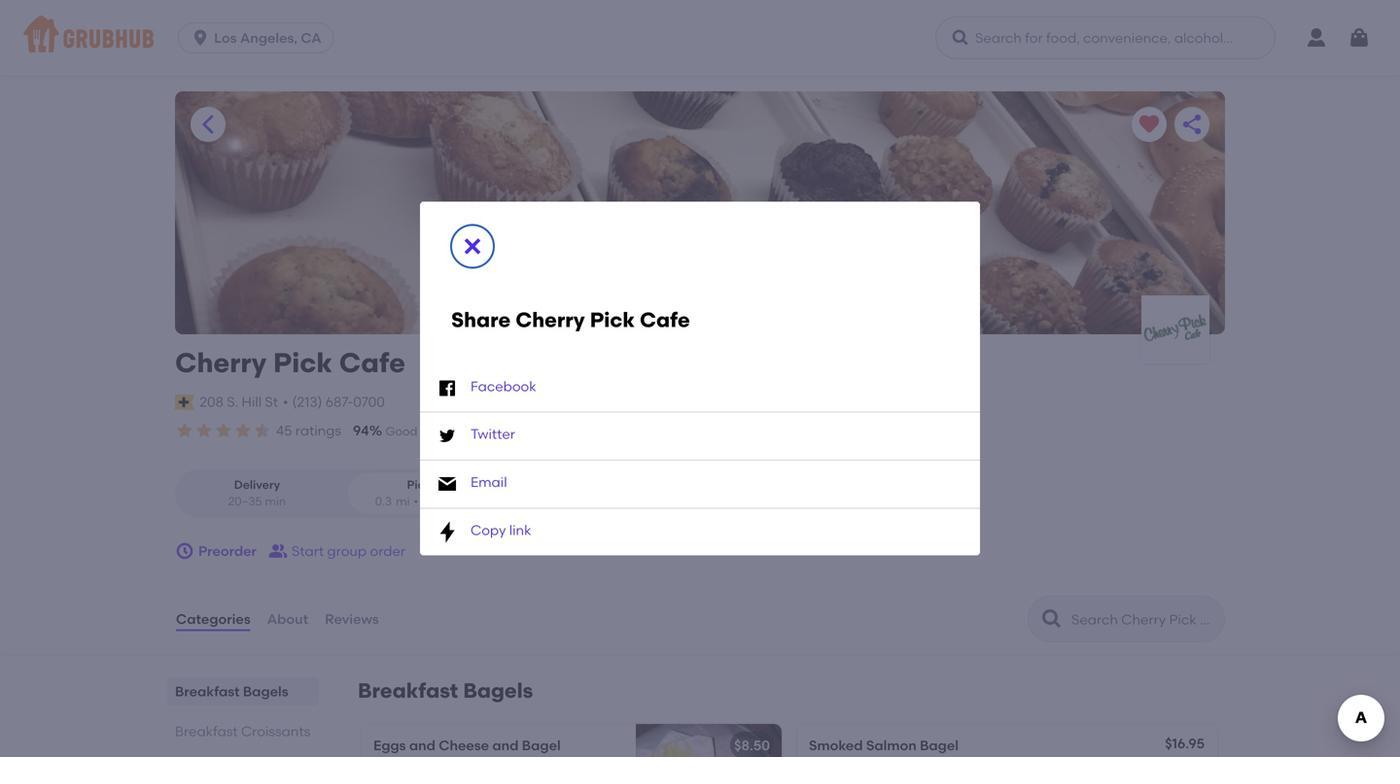 Task type: locate. For each thing, give the bounding box(es) containing it.
cherry right share
[[516, 308, 585, 332]]

preorder button
[[175, 534, 257, 569]]

about
[[267, 611, 308, 628]]

subscription pass image
[[175, 395, 195, 410]]

0 horizontal spatial and
[[409, 738, 436, 754]]

about button
[[266, 585, 309, 655]]

search icon image
[[1040, 608, 1064, 631]]

1 horizontal spatial •
[[414, 495, 418, 509]]

1 min from the left
[[265, 495, 286, 509]]

and right 'eggs'
[[409, 738, 436, 754]]

0 horizontal spatial bagel
[[522, 738, 561, 754]]

• (213) 687-0700
[[283, 394, 385, 411]]

svg image inside preorder 'button'
[[175, 542, 194, 561]]

0 horizontal spatial svg image
[[175, 542, 194, 561]]

hill
[[242, 394, 262, 411]]

mi
[[396, 495, 410, 509]]

copy
[[471, 522, 506, 539]]

2 min from the left
[[457, 495, 478, 509]]

svg image
[[1348, 26, 1371, 50], [191, 28, 210, 48], [951, 28, 970, 48], [461, 235, 484, 258], [436, 377, 459, 400], [436, 473, 459, 496], [436, 521, 459, 544]]

svg image
[[436, 425, 459, 448], [175, 542, 194, 561]]

bagels up croissants
[[243, 684, 288, 700]]

0 horizontal spatial cherry
[[175, 347, 267, 379]]

• right the mi
[[414, 495, 418, 509]]

los angeles, ca
[[214, 30, 321, 46]]

order
[[370, 543, 406, 560]]

bagels
[[463, 679, 533, 704], [243, 684, 288, 700]]

cherry pick cafe logo image
[[1142, 296, 1210, 364]]

breakfast
[[358, 679, 458, 704], [175, 684, 240, 700], [175, 724, 238, 740]]

eggs and cheese and bagel image
[[636, 725, 782, 758]]

•
[[283, 394, 288, 411], [414, 495, 418, 509]]

breakfast bagels up breakfast croissants
[[175, 684, 288, 700]]

1 vertical spatial svg image
[[175, 542, 194, 561]]

breakfast bagels up cheese
[[358, 679, 533, 704]]

0 horizontal spatial bagels
[[243, 684, 288, 700]]

st
[[265, 394, 278, 411]]

svg image for twitter
[[436, 425, 459, 448]]

group
[[327, 543, 367, 560]]

0 horizontal spatial pick
[[273, 347, 333, 379]]

$8.50
[[734, 738, 770, 754]]

bagel right salmon
[[920, 738, 959, 754]]

start group order button
[[268, 534, 406, 569]]

breakfast bagels
[[358, 679, 533, 704], [175, 684, 288, 700]]

main navigation navigation
[[0, 0, 1400, 76]]

$16.95
[[1165, 736, 1205, 752]]

cafe
[[640, 308, 690, 332], [339, 347, 405, 379]]

people icon image
[[268, 542, 288, 561]]

1 horizontal spatial min
[[457, 495, 478, 509]]

bagel
[[522, 738, 561, 754], [920, 738, 959, 754]]

1 bagel from the left
[[522, 738, 561, 754]]

share cherry pick cafe
[[451, 308, 690, 332]]

2 and from the left
[[492, 738, 519, 754]]

reviews
[[325, 611, 379, 628]]

1 horizontal spatial cafe
[[640, 308, 690, 332]]

1 horizontal spatial bagels
[[463, 679, 533, 704]]

• right st
[[283, 394, 288, 411]]

0 vertical spatial cafe
[[640, 308, 690, 332]]

0.3
[[375, 495, 392, 509]]

breakfast up breakfast croissants
[[175, 684, 240, 700]]

cherry
[[516, 308, 585, 332], [175, 347, 267, 379]]

0 vertical spatial cherry
[[516, 308, 585, 332]]

twitter
[[471, 426, 515, 443]]

option group containing delivery 20–35 min
[[175, 469, 509, 518]]

0 vertical spatial svg image
[[436, 425, 459, 448]]

1 vertical spatial •
[[414, 495, 418, 509]]

1 horizontal spatial bagel
[[920, 738, 959, 754]]

0700
[[353, 394, 385, 411]]

on time delivery
[[501, 424, 593, 439]]

100
[[462, 423, 484, 439]]

bagels up eggs and cheese and bagel
[[463, 679, 533, 704]]

ca
[[301, 30, 321, 46]]

1 vertical spatial pick
[[273, 347, 333, 379]]

min down 'delivery'
[[265, 495, 286, 509]]

Search Cherry Pick Cafe search field
[[1070, 611, 1218, 629]]

1 horizontal spatial svg image
[[436, 425, 459, 448]]

min
[[265, 495, 286, 509], [457, 495, 478, 509]]

0 horizontal spatial breakfast bagels
[[175, 684, 288, 700]]

caret left icon image
[[196, 113, 220, 136]]

1 horizontal spatial and
[[492, 738, 519, 754]]

los
[[214, 30, 237, 46]]

svg image left 100
[[436, 425, 459, 448]]

and right cheese
[[492, 738, 519, 754]]

categories button
[[175, 585, 252, 655]]

min down email
[[457, 495, 478, 509]]

1 vertical spatial cafe
[[339, 347, 405, 379]]

angeles,
[[240, 30, 298, 46]]

0 horizontal spatial min
[[265, 495, 286, 509]]

eggs and cheese and bagel
[[373, 738, 561, 754]]

208
[[200, 394, 224, 411]]

star icon image
[[175, 421, 194, 440], [194, 421, 214, 440], [214, 421, 233, 440], [233, 421, 253, 440], [253, 421, 272, 440], [253, 421, 272, 440]]

categories
[[176, 611, 251, 628]]

reviews button
[[324, 585, 380, 655]]

0 horizontal spatial cafe
[[339, 347, 405, 379]]

0 horizontal spatial •
[[283, 394, 288, 411]]

s.
[[227, 394, 238, 411]]

salmon
[[866, 738, 917, 754]]

0 vertical spatial •
[[283, 394, 288, 411]]

start group order
[[292, 543, 406, 560]]

45
[[276, 423, 292, 439]]

pick
[[590, 308, 635, 332], [273, 347, 333, 379]]

bagel right cheese
[[522, 738, 561, 754]]

svg image left 'preorder'
[[175, 542, 194, 561]]

los angeles, ca button
[[178, 22, 342, 53]]

and
[[409, 738, 436, 754], [492, 738, 519, 754]]

cherry up 208
[[175, 347, 267, 379]]

option group
[[175, 469, 509, 518]]

1 horizontal spatial pick
[[590, 308, 635, 332]]

time
[[521, 424, 546, 439]]



Task type: vqa. For each thing, say whether or not it's contained in the screenshot.
bottom guac,
no



Task type: describe. For each thing, give the bounding box(es) containing it.
10–20
[[422, 495, 454, 509]]

1 and from the left
[[409, 738, 436, 754]]

ratings
[[295, 423, 341, 439]]

saved restaurant button
[[1132, 107, 1167, 142]]

food
[[420, 424, 446, 439]]

preorder
[[198, 543, 257, 560]]

0 vertical spatial pick
[[590, 308, 635, 332]]

breakfast up 'eggs'
[[358, 679, 458, 704]]

cherry pick cafe
[[175, 347, 405, 379]]

svg image inside los angeles, ca button
[[191, 28, 210, 48]]

min inside pickup 0.3 mi • 10–20 min
[[457, 495, 478, 509]]

• inside pickup 0.3 mi • 10–20 min
[[414, 495, 418, 509]]

20–35
[[228, 495, 262, 509]]

on
[[501, 424, 518, 439]]

pickup 0.3 mi • 10–20 min
[[375, 478, 478, 509]]

link
[[509, 522, 531, 539]]

delivery
[[549, 424, 593, 439]]

good food
[[386, 424, 446, 439]]

1 horizontal spatial breakfast bagels
[[358, 679, 533, 704]]

pickup
[[407, 478, 446, 492]]

start
[[292, 543, 324, 560]]

45 ratings
[[276, 423, 341, 439]]

687-
[[326, 394, 353, 411]]

share
[[451, 308, 511, 332]]

good
[[386, 424, 418, 439]]

1 horizontal spatial cherry
[[516, 308, 585, 332]]

facebook
[[471, 378, 536, 395]]

eggs
[[373, 738, 406, 754]]

2 bagel from the left
[[920, 738, 959, 754]]

smoked salmon bagel
[[809, 738, 959, 754]]

saved restaurant image
[[1138, 113, 1161, 136]]

(213)
[[292, 394, 322, 411]]

208 s. hill st
[[200, 394, 278, 411]]

smoked
[[809, 738, 863, 754]]

min inside delivery 20–35 min
[[265, 495, 286, 509]]

1 vertical spatial cherry
[[175, 347, 267, 379]]

(213) 687-0700 button
[[292, 393, 385, 412]]

croissants
[[241, 724, 310, 740]]

delivery
[[234, 478, 280, 492]]

cheese
[[439, 738, 489, 754]]

94
[[353, 423, 369, 439]]

208 s. hill st button
[[199, 392, 279, 413]]

copy link
[[471, 522, 531, 539]]

email
[[471, 474, 507, 491]]

breakfast croissants
[[175, 724, 310, 740]]

delivery 20–35 min
[[228, 478, 286, 509]]

breakfast left croissants
[[175, 724, 238, 740]]

share icon image
[[1181, 113, 1204, 136]]

svg image for preorder
[[175, 542, 194, 561]]



